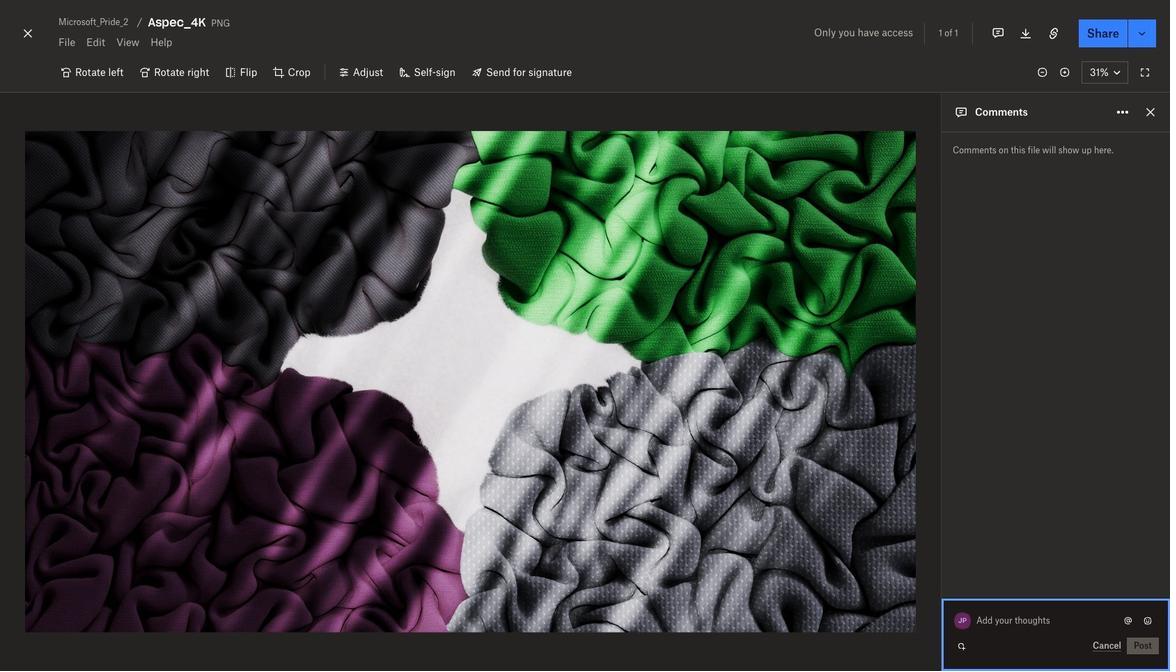 Task type: describe. For each thing, give the bounding box(es) containing it.
close right sidebar image
[[1143, 104, 1159, 121]]



Task type: locate. For each thing, give the bounding box(es) containing it.
add your thoughts image
[[978, 613, 1109, 629]]

Add your thoughts text field
[[978, 610, 1120, 632]]

aspec_4k.png image
[[25, 131, 916, 632], [25, 131, 916, 632]]

close image
[[20, 22, 36, 45]]



Task type: vqa. For each thing, say whether or not it's contained in the screenshot.
CLOSE RIGHT SIDEBAR "image"
yes



